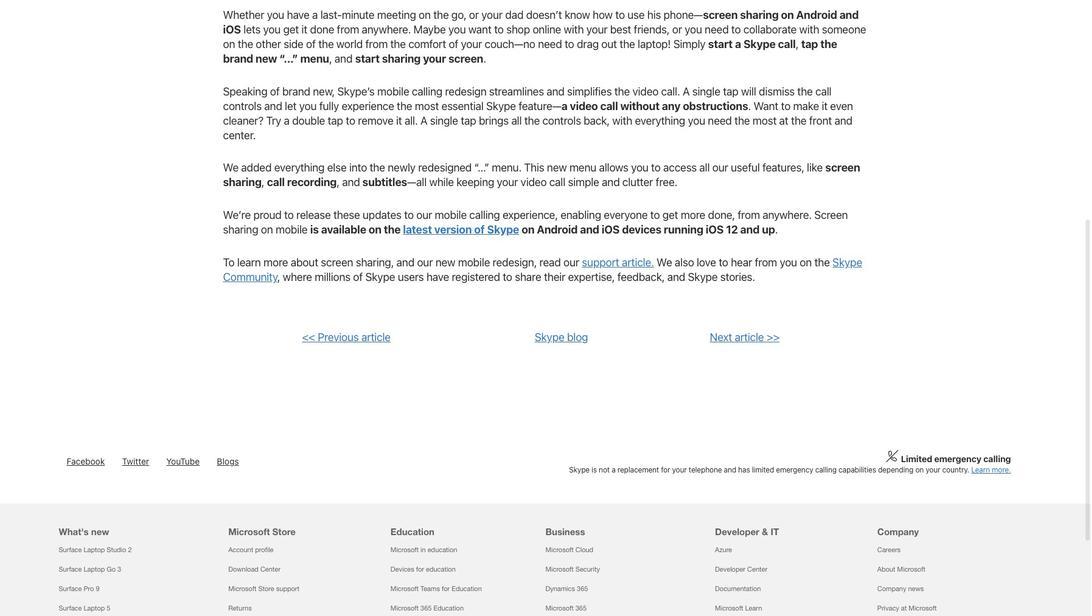 Task type: locate. For each thing, give the bounding box(es) containing it.
education down microsoft teams for education link
[[434, 605, 464, 612]]

or inside the lets you get it done from anywhere. maybe you want to shop online with your best friends, or you need to collaborate with someone on the other side of the world from the comfort of your couch—no need to drag out the laptop! simply
[[672, 23, 682, 36]]

0 horizontal spatial android
[[537, 224, 578, 236]]

sharing up collaborate
[[740, 8, 779, 21]]

everything up recording
[[274, 162, 325, 174]]

1 horizontal spatial get
[[663, 209, 678, 222]]

0 horizontal spatial ios
[[223, 23, 241, 36]]

company for company news
[[877, 586, 906, 593]]

microsoft 365 link
[[546, 605, 587, 612]]

0 vertical spatial anywhere.
[[362, 23, 411, 36]]

1 horizontal spatial article
[[735, 331, 764, 344]]

0 vertical spatial store
[[272, 527, 296, 538]]

twitter
[[122, 457, 149, 467]]

video up without
[[633, 85, 659, 98]]

redesigned
[[418, 162, 472, 174]]

0 horizontal spatial we
[[223, 162, 239, 174]]

what's new
[[59, 527, 109, 538]]

microsoft 365 education
[[391, 605, 464, 612]]

2 horizontal spatial it
[[822, 100, 828, 112]]

1 vertical spatial need
[[538, 37, 562, 50]]

learn inside footer resource links "element"
[[745, 605, 762, 612]]

1 vertical spatial controls
[[542, 114, 581, 127]]

1 vertical spatial menu
[[570, 162, 596, 174]]

drag
[[577, 37, 599, 50]]

surface for surface laptop go 3
[[59, 566, 82, 574]]

their
[[544, 271, 565, 284]]

a right call.
[[683, 85, 690, 98]]

get inside the lets you get it done from anywhere. maybe you want to shop online with your best friends, or you need to collaborate with someone on the other side of the world from the comfort of your couch—no need to drag out the laptop! simply
[[283, 23, 299, 36]]

1 horizontal spatial most
[[753, 114, 777, 127]]

newly
[[388, 162, 416, 174]]

video
[[633, 85, 659, 98], [570, 100, 598, 112], [521, 176, 547, 189]]

365 for education
[[421, 605, 432, 612]]

0 horizontal spatial all
[[511, 114, 522, 127]]

0 horizontal spatial emergency
[[776, 466, 813, 475]]

it left all.
[[396, 114, 402, 127]]

features,
[[763, 162, 804, 174]]

call left simple
[[549, 176, 565, 189]]

, for , where millions of skype users have registered to share their expertise, feedback, and skype stories.
[[277, 271, 280, 284]]

updates
[[363, 209, 402, 222]]

2 laptop from the top
[[84, 566, 105, 574]]

education up in
[[391, 527, 435, 538]]

everything inside . want to make it even cleaner? try a double tap to remove it all. a single tap brings all the controls back, with everything you need the most at the front and center.
[[635, 114, 685, 127]]

tap inside tap the brand new "…" menu
[[801, 37, 818, 50]]

store for microsoft store
[[272, 527, 296, 538]]

and down also
[[667, 271, 685, 284]]

anywhere.
[[362, 23, 411, 36], [763, 209, 812, 222]]

android down "enabling"
[[537, 224, 578, 236]]

1 vertical spatial developer
[[715, 566, 746, 574]]

microsoft up account profile link
[[228, 527, 270, 538]]

screen up simply
[[703, 8, 738, 21]]

at inside footer resource links "element"
[[901, 605, 907, 612]]

0 vertical spatial at
[[779, 114, 789, 127]]

menu.
[[492, 162, 522, 174]]

is left not
[[592, 466, 597, 475]]

0 vertical spatial company
[[877, 527, 919, 538]]

about microsoft link
[[877, 566, 925, 574]]

up
[[762, 224, 775, 236]]

anywhere. up up
[[763, 209, 812, 222]]

1 article from the left
[[361, 331, 391, 344]]

on inside the limited emergency calling skype is not a replacement for your telephone and has limited emergency calling capabilities depending on your country. learn more.
[[916, 466, 924, 475]]

microsoft inside heading
[[228, 527, 270, 538]]

single up obstructions
[[692, 85, 720, 98]]

0 vertical spatial a
[[683, 85, 690, 98]]

0 vertical spatial android
[[796, 8, 837, 21]]

1 vertical spatial support
[[276, 586, 299, 593]]

to right love
[[719, 256, 728, 269]]

brand inside speaking of brand new, skype's mobile calling redesign streamlines and simplifies the video call. a single tap will dismiss the call controls and let you fully experience the most essential skype feature—
[[282, 85, 310, 98]]

experience
[[342, 100, 394, 112]]

doesn't
[[526, 8, 562, 21]]

store for microsoft store support
[[258, 586, 274, 593]]

most inside speaking of brand new, skype's mobile calling redesign streamlines and simplifies the video call. a single tap will dismiss the call controls and let you fully experience the most essential skype feature—
[[415, 100, 439, 112]]

4 surface from the top
[[59, 605, 82, 612]]

someone
[[822, 23, 866, 36]]

article right previous at the left
[[361, 331, 391, 344]]

microsoft security link
[[546, 566, 600, 574]]

1 developer from the top
[[715, 527, 759, 538]]

0 vertical spatial education
[[428, 547, 457, 554]]

education up microsoft teams for education
[[426, 566, 456, 574]]

1 vertical spatial .
[[748, 100, 751, 112]]

1 vertical spatial single
[[430, 114, 458, 127]]

1 horizontal spatial single
[[692, 85, 720, 98]]

dismiss
[[759, 85, 795, 98]]

controls inside . want to make it even cleaner? try a double tap to remove it all. a single tap brings all the controls back, with everything you need the most at the front and center.
[[542, 114, 581, 127]]

company up privacy
[[877, 586, 906, 593]]

all
[[511, 114, 522, 127], [699, 162, 710, 174]]

mobile
[[377, 85, 409, 98], [435, 209, 467, 222], [276, 224, 308, 236], [458, 256, 490, 269]]

1 horizontal spatial all
[[699, 162, 710, 174]]

sharing,
[[356, 256, 394, 269]]

0 horizontal spatial a
[[420, 114, 427, 127]]

and inside the limited emergency calling skype is not a replacement for your telephone and has limited emergency calling capabilities depending on your country. learn more.
[[724, 466, 736, 475]]

.
[[483, 52, 486, 65], [748, 100, 751, 112], [775, 224, 778, 236]]

feedback,
[[618, 271, 665, 284]]

0 vertical spatial .
[[483, 52, 486, 65]]

of down sharing,
[[353, 271, 363, 284]]

a
[[312, 8, 318, 21], [735, 37, 741, 50], [562, 100, 568, 112], [284, 114, 290, 127], [612, 466, 616, 475]]

surface laptop studio 2 link
[[59, 547, 132, 554]]

, for , and start sharing your screen .
[[329, 52, 332, 65]]

1 horizontal spatial start
[[708, 37, 733, 50]]

5
[[107, 605, 110, 612]]

0 vertical spatial it
[[302, 23, 307, 36]]

1 horizontal spatial at
[[901, 605, 907, 612]]

surface
[[59, 547, 82, 554], [59, 566, 82, 574], [59, 586, 82, 593], [59, 605, 82, 612]]

start a skype call ,
[[708, 37, 801, 50]]

controls
[[223, 100, 262, 112], [542, 114, 581, 127]]

devices
[[622, 224, 661, 236]]

all right brings
[[511, 114, 522, 127]]

2 surface from the top
[[59, 566, 82, 574]]

brand for new
[[223, 52, 253, 65]]

surface laptop 5 link
[[59, 605, 110, 612]]

next article >>
[[710, 331, 780, 344]]

millions
[[315, 271, 351, 284]]

the up subtitles
[[370, 162, 385, 174]]

2 horizontal spatial for
[[661, 466, 670, 475]]

company
[[877, 527, 919, 538], [877, 586, 906, 593]]

to up start a skype call ,
[[731, 23, 741, 36]]

hear
[[731, 256, 752, 269]]

1 vertical spatial get
[[663, 209, 678, 222]]

new down other
[[256, 52, 277, 65]]

laptop
[[84, 547, 105, 554], [84, 566, 105, 574], [84, 605, 105, 612]]

at down dismiss
[[779, 114, 789, 127]]

simply
[[673, 37, 706, 50]]

devices
[[391, 566, 414, 574]]

it up front
[[822, 100, 828, 112]]

teams
[[421, 586, 440, 593]]

the inside tap the brand new "…" menu
[[821, 37, 837, 50]]

0 horizontal spatial video
[[521, 176, 547, 189]]

of
[[306, 37, 316, 50], [449, 37, 458, 50], [270, 85, 280, 98], [474, 224, 485, 236], [353, 271, 363, 284]]

1 vertical spatial store
[[258, 586, 274, 593]]

twitter link
[[122, 457, 149, 467]]

laptop left go
[[84, 566, 105, 574]]

1 vertical spatial anywhere.
[[763, 209, 812, 222]]

into
[[349, 162, 367, 174]]

&
[[762, 527, 768, 538]]

more up running
[[681, 209, 705, 222]]

to learn more about screen sharing, and our new mobile redesign, read our support article. we also love to hear from you on the
[[223, 256, 833, 269]]

1 horizontal spatial we
[[657, 256, 672, 269]]

on inside "screen sharing on android and ios"
[[781, 8, 794, 21]]

tap the brand new "…" menu
[[223, 37, 837, 65]]

business
[[546, 527, 585, 538]]

2 vertical spatial education
[[434, 605, 464, 612]]

a inside the limited emergency calling skype is not a replacement for your telephone and has limited emergency calling capabilities depending on your country. learn more.
[[612, 466, 616, 475]]

controls for back,
[[542, 114, 581, 127]]

a
[[683, 85, 690, 98], [420, 114, 427, 127]]

our inside we're proud to release these updates to our mobile calling experience, enabling everyone to get more done, from anywhere. screen sharing on mobile
[[416, 209, 432, 222]]

experience,
[[503, 209, 558, 222]]

the down done
[[318, 37, 334, 50]]

sharing down comfort
[[382, 52, 421, 65]]

learn inside the limited emergency calling skype is not a replacement for your telephone and has limited emergency calling capabilities depending on your country. learn more.
[[971, 466, 990, 475]]

anywhere. inside we're proud to release these updates to our mobile calling experience, enabling everyone to get more done, from anywhere. screen sharing on mobile
[[763, 209, 812, 222]]

surface for surface laptop 5
[[59, 605, 82, 612]]

skype inside speaking of brand new, skype's mobile calling redesign streamlines and simplifies the video call. a single tap will dismiss the call controls and let you fully experience the most essential skype feature—
[[486, 100, 516, 112]]

1 vertical spatial or
[[672, 23, 682, 36]]

1 vertical spatial we
[[657, 256, 672, 269]]

0 vertical spatial all
[[511, 114, 522, 127]]

0 vertical spatial developer
[[715, 527, 759, 538]]

1 surface from the top
[[59, 547, 82, 554]]

0 horizontal spatial more
[[263, 256, 288, 269]]

skype down sharing,
[[365, 271, 395, 284]]

let
[[285, 100, 297, 112]]

1 vertical spatial education
[[426, 566, 456, 574]]

0 vertical spatial most
[[415, 100, 439, 112]]

1 horizontal spatial or
[[672, 23, 682, 36]]

ios
[[223, 23, 241, 36], [602, 224, 620, 236], [706, 224, 724, 236]]

call inside speaking of brand new, skype's mobile calling redesign streamlines and simplifies the video call. a single tap will dismiss the call controls and let you fully experience the most essential skype feature—
[[815, 85, 832, 98]]

1 horizontal spatial more
[[681, 209, 705, 222]]

start
[[708, 37, 733, 50], [355, 52, 380, 65]]

single inside . want to make it even cleaner? try a double tap to remove it all. a single tap brings all the controls back, with everything you need the most at the front and center.
[[430, 114, 458, 127]]

1 horizontal spatial "…"
[[474, 162, 489, 174]]

anywhere. down meeting
[[362, 23, 411, 36]]

footer resource links element
[[4, 504, 1087, 616]]

0 horizontal spatial everything
[[274, 162, 325, 174]]

store inside heading
[[272, 527, 296, 538]]

. down will
[[748, 100, 751, 112]]

a inside speaking of brand new, skype's mobile calling redesign streamlines and simplifies the video call. a single tap will dismiss the call controls and let you fully experience the most essential skype feature—
[[683, 85, 690, 98]]

mobile up registered
[[458, 256, 490, 269]]

learn left more.
[[971, 466, 990, 475]]

skype up brings
[[486, 100, 516, 112]]

need down obstructions
[[708, 114, 732, 127]]

it
[[302, 23, 307, 36], [822, 100, 828, 112], [396, 114, 402, 127]]

more
[[681, 209, 705, 222], [263, 256, 288, 269]]

double
[[292, 114, 325, 127]]

with down know
[[564, 23, 584, 36]]

0 vertical spatial or
[[469, 8, 479, 21]]

1 vertical spatial "…"
[[474, 162, 489, 174]]

0 vertical spatial emergency
[[934, 454, 982, 465]]

,
[[796, 37, 799, 50], [329, 52, 332, 65], [262, 176, 264, 189], [337, 176, 340, 189], [277, 271, 280, 284]]

learn down documentation link
[[745, 605, 762, 612]]

surface down surface pro 9 'link'
[[59, 605, 82, 612]]

controls inside speaking of brand new, skype's mobile calling redesign streamlines and simplifies the video call. a single tap will dismiss the call controls and let you fully experience the most essential skype feature—
[[223, 100, 262, 112]]

1 horizontal spatial brand
[[282, 85, 310, 98]]

0 horizontal spatial single
[[430, 114, 458, 127]]

1 vertical spatial most
[[753, 114, 777, 127]]

developer & it
[[715, 527, 779, 538]]

a inside . want to make it even cleaner? try a double tap to remove it all. a single tap brings all the controls back, with everything you need the most at the front and center.
[[420, 114, 427, 127]]

single inside speaking of brand new, skype's mobile calling redesign streamlines and simplifies the video call. a single tap will dismiss the call controls and let you fully experience the most essential skype feature—
[[692, 85, 720, 98]]

we're
[[223, 209, 251, 222]]

recording
[[287, 176, 337, 189]]

1 horizontal spatial a
[[683, 85, 690, 98]]

support up expertise,
[[582, 256, 619, 269]]

1 vertical spatial learn
[[745, 605, 762, 612]]

1 horizontal spatial support
[[582, 256, 619, 269]]

2 company from the top
[[877, 586, 906, 593]]

365 down teams
[[421, 605, 432, 612]]

0 horizontal spatial "…"
[[279, 52, 298, 65]]

article.
[[622, 256, 654, 269]]

profile
[[255, 547, 274, 554]]

0 horizontal spatial center
[[260, 566, 280, 574]]

microsoft store heading
[[228, 504, 376, 541]]

education
[[428, 547, 457, 554], [426, 566, 456, 574]]

developer inside heading
[[715, 527, 759, 538]]

0 vertical spatial menu
[[300, 52, 329, 65]]

1 vertical spatial company
[[877, 586, 906, 593]]

new inside tap the brand new "…" menu
[[256, 52, 277, 65]]

comfort
[[408, 37, 446, 50]]

try
[[266, 114, 281, 127]]

with inside . want to make it even cleaner? try a double tap to remove it all. a single tap brings all the controls back, with everything you need the most at the front and center.
[[612, 114, 632, 127]]

education for microsoft in education
[[428, 547, 457, 554]]

microsoft for microsoft security
[[546, 566, 574, 574]]

1 horizontal spatial .
[[748, 100, 751, 112]]

get up side
[[283, 23, 299, 36]]

sharing inside we're proud to release these updates to our mobile calling experience, enabling everyone to get more done, from anywhere. screen sharing on mobile
[[223, 224, 258, 236]]

your left the telephone
[[672, 466, 687, 475]]

2 vertical spatial it
[[396, 114, 402, 127]]

android inside "screen sharing on android and ios"
[[796, 8, 837, 21]]

3 surface from the top
[[59, 586, 82, 593]]

microsoft left in
[[391, 547, 419, 554]]

of up 'try'
[[270, 85, 280, 98]]

to down dismiss
[[781, 100, 791, 112]]

0 vertical spatial is
[[310, 224, 319, 236]]

calling inside speaking of brand new, skype's mobile calling redesign streamlines and simplifies the video call. a single tap will dismiss the call controls and let you fully experience the most essential skype feature—
[[412, 85, 442, 98]]

learn
[[971, 466, 990, 475], [745, 605, 762, 612]]

and down world
[[335, 52, 353, 65]]

developer up azure link
[[715, 527, 759, 538]]

3 laptop from the top
[[84, 605, 105, 612]]

1 laptop from the top
[[84, 547, 105, 554]]

video inside speaking of brand new, skype's mobile calling redesign streamlines and simplifies the video call. a single tap will dismiss the call controls and let you fully experience the most essential skype feature—
[[633, 85, 659, 98]]

developer down azure
[[715, 566, 746, 574]]

0 vertical spatial we
[[223, 162, 239, 174]]

call.
[[661, 85, 680, 98]]

0 horizontal spatial get
[[283, 23, 299, 36]]

1 vertical spatial brand
[[282, 85, 310, 98]]

most inside . want to make it even cleaner? try a double tap to remove it all. a single tap brings all the controls back, with everything you need the most at the front and center.
[[753, 114, 777, 127]]

share
[[515, 271, 541, 284]]

education heading
[[391, 504, 538, 541]]

1 horizontal spatial learn
[[971, 466, 990, 475]]

1 horizontal spatial is
[[592, 466, 597, 475]]

a inside . want to make it even cleaner? try a double tap to remove it all. a single tap brings all the controls back, with everything you need the most at the front and center.
[[284, 114, 290, 127]]

microsoft for microsoft 365 education
[[391, 605, 419, 612]]

to up the couch—no
[[494, 23, 504, 36]]

or down phone—
[[672, 23, 682, 36]]

1 horizontal spatial menu
[[570, 162, 596, 174]]

1 vertical spatial video
[[570, 100, 598, 112]]

0 vertical spatial have
[[287, 8, 310, 21]]

1 center from the left
[[260, 566, 280, 574]]

screen inside screen sharing
[[825, 162, 860, 174]]

else
[[327, 162, 347, 174]]

more up where
[[263, 256, 288, 269]]

controls down feature—
[[542, 114, 581, 127]]

1 vertical spatial laptop
[[84, 566, 105, 574]]

the up without
[[614, 85, 630, 98]]

skype down screen
[[833, 256, 862, 269]]

emergency
[[934, 454, 982, 465], [776, 466, 813, 475]]

single down essential
[[430, 114, 458, 127]]

2 center from the left
[[747, 566, 767, 574]]

sharing inside "screen sharing on android and ios"
[[740, 8, 779, 21]]

0 horizontal spatial learn
[[745, 605, 762, 612]]

about microsoft
[[877, 566, 925, 574]]

subtitles
[[362, 176, 407, 189]]

new down version
[[436, 256, 455, 269]]

privacy at microsoft
[[877, 605, 937, 612]]

surface for surface pro 9
[[59, 586, 82, 593]]

brings
[[479, 114, 509, 127]]

0 horizontal spatial support
[[276, 586, 299, 593]]

0 horizontal spatial at
[[779, 114, 789, 127]]

or
[[469, 8, 479, 21], [672, 23, 682, 36]]

1 horizontal spatial with
[[612, 114, 632, 127]]

skype left not
[[569, 466, 590, 475]]

have
[[287, 8, 310, 21], [427, 271, 449, 284]]

how to turn on screen sharing on mobile image
[[223, 0, 642, 2]]

more inside we're proud to release these updates to our mobile calling experience, enabling everyone to get more done, from anywhere. screen sharing on mobile
[[681, 209, 705, 222]]

2 vertical spatial need
[[708, 114, 732, 127]]

new inside heading
[[91, 527, 109, 538]]

article left >>
[[735, 331, 764, 344]]

like
[[807, 162, 823, 174]]

2
[[128, 547, 132, 554]]

facebook link
[[67, 457, 105, 467]]

and right 12
[[740, 224, 760, 236]]

1 vertical spatial start
[[355, 52, 380, 65]]

business heading
[[546, 504, 701, 541]]

minute
[[342, 8, 375, 21]]

2 vertical spatial laptop
[[84, 605, 105, 612]]

brand inside tap the brand new "…" menu
[[223, 52, 253, 65]]

, down done
[[329, 52, 332, 65]]

to down redesign,
[[503, 271, 512, 284]]

is available on the latest version of skype on android and ios devices running ios 12 and up .
[[310, 224, 778, 236]]

0 horizontal spatial it
[[302, 23, 307, 36]]

developer & it heading
[[715, 504, 863, 541]]

new up surface laptop studio 2 "link"
[[91, 527, 109, 538]]

about
[[877, 566, 895, 574]]

and up someone
[[840, 8, 859, 21]]

1 company from the top
[[877, 527, 919, 538]]

1 vertical spatial for
[[416, 566, 424, 574]]

0 vertical spatial get
[[283, 23, 299, 36]]

1 horizontal spatial it
[[396, 114, 402, 127]]

0 vertical spatial learn
[[971, 466, 990, 475]]

it left done
[[302, 23, 307, 36]]

download center link
[[228, 566, 280, 574]]

sharing down we're at the left of the page
[[223, 224, 258, 236]]

and up 'try'
[[264, 100, 282, 112]]

to down experience on the left top
[[346, 114, 355, 127]]

0 vertical spatial education
[[391, 527, 435, 538]]

and left 'has'
[[724, 466, 736, 475]]

new right this on the left of page
[[547, 162, 567, 174]]

2 developer from the top
[[715, 566, 746, 574]]

menu down side
[[300, 52, 329, 65]]

and up the users
[[397, 256, 414, 269]]

of inside speaking of brand new, skype's mobile calling redesign streamlines and simplifies the video call. a single tap will dismiss the call controls and let you fully experience the most essential skype feature—
[[270, 85, 280, 98]]

1 horizontal spatial for
[[442, 586, 450, 593]]

maybe
[[414, 23, 446, 36]]

—all
[[407, 176, 427, 189]]

education inside heading
[[391, 527, 435, 538]]

. right 12
[[775, 224, 778, 236]]

microsoft down business at the bottom of the page
[[546, 547, 574, 554]]

0 vertical spatial support
[[582, 256, 619, 269]]

video down this on the left of page
[[521, 176, 547, 189]]

center for microsoft
[[260, 566, 280, 574]]

need up simply
[[705, 23, 729, 36]]

is inside the limited emergency calling skype is not a replacement for your telephone and has limited emergency calling capabilities depending on your country. learn more.
[[592, 466, 597, 475]]

company inside heading
[[877, 527, 919, 538]]

for right "replacement"
[[661, 466, 670, 475]]

what's new heading
[[59, 504, 214, 541]]

allows
[[599, 162, 629, 174]]

0 vertical spatial more
[[681, 209, 705, 222]]

0 horizontal spatial controls
[[223, 100, 262, 112]]

has
[[738, 466, 750, 475]]

latest
[[403, 224, 432, 236]]

it inside the lets you get it done from anywhere. maybe you want to shop online with your best friends, or you need to collaborate with someone on the other side of the world from the comfort of your couch—no need to drag out the laptop! simply
[[302, 23, 307, 36]]

account profile link
[[228, 547, 274, 554]]

0 vertical spatial for
[[661, 466, 670, 475]]

you
[[267, 8, 284, 21], [263, 23, 281, 36], [448, 23, 466, 36], [685, 23, 702, 36], [299, 100, 317, 112], [688, 114, 705, 127], [631, 162, 649, 174], [780, 256, 797, 269]]

0 vertical spatial video
[[633, 85, 659, 98]]



Task type: describe. For each thing, give the bounding box(es) containing it.
most for essential
[[415, 100, 439, 112]]

the down lets
[[238, 37, 253, 50]]

ios inside "screen sharing on android and ios"
[[223, 23, 241, 36]]

fully
[[319, 100, 339, 112]]

shop
[[506, 23, 530, 36]]

most for at
[[753, 114, 777, 127]]

365 down security
[[577, 586, 588, 593]]

meeting
[[377, 8, 416, 21]]

1 vertical spatial more
[[263, 256, 288, 269]]

. inside . want to make it even cleaner? try a double tap to remove it all. a single tap brings all the controls back, with everything you need the most at the front and center.
[[748, 100, 751, 112]]

speaking of brand new, skype's mobile calling redesign streamlines and simplifies the video call. a single tap will dismiss the call controls and let you fully experience the most essential skype feature—
[[223, 85, 832, 112]]

company heading
[[877, 504, 1025, 541]]

the down make at top right
[[791, 114, 807, 127]]

azure link
[[715, 547, 732, 554]]

1 horizontal spatial ios
[[602, 224, 620, 236]]

and down into
[[342, 176, 360, 189]]

his
[[647, 8, 661, 21]]

facebook
[[67, 457, 105, 467]]

replacement
[[618, 466, 659, 475]]

microsoft for microsoft teams for education
[[391, 586, 419, 593]]

and up feature—
[[547, 85, 565, 98]]

a down simplifies on the top right
[[562, 100, 568, 112]]

you inside speaking of brand new, skype's mobile calling redesign streamlines and simplifies the video call. a single tap will dismiss the call controls and let you fully experience the most essential skype feature—
[[299, 100, 317, 112]]

skype inside the limited emergency calling skype is not a replacement for your telephone and has limited emergency calling capabilities depending on your country. learn more.
[[569, 466, 590, 475]]

controls for and
[[223, 100, 262, 112]]

mobile inside speaking of brand new, skype's mobile calling redesign streamlines and simplifies the video call. a single tap will dismiss the call controls and let you fully experience the most essential skype feature—
[[377, 85, 409, 98]]

obstructions
[[683, 100, 748, 112]]

feature—
[[519, 100, 562, 112]]

365 for business
[[576, 605, 587, 612]]

dynamics 365
[[546, 586, 588, 593]]

all.
[[405, 114, 418, 127]]

how
[[593, 8, 613, 21]]

call down collaborate
[[778, 37, 796, 50]]

call down added
[[267, 176, 285, 189]]

a up will
[[735, 37, 741, 50]]

mobile down the release
[[276, 224, 308, 236]]

1 vertical spatial it
[[822, 100, 828, 112]]

to right proud
[[284, 209, 294, 222]]

it
[[771, 527, 779, 538]]

calling inside we're proud to release these updates to our mobile calling experience, enabling everyone to get more done, from anywhere. screen sharing on mobile
[[469, 209, 500, 222]]

calling up more.
[[984, 454, 1011, 465]]

couch—no
[[485, 37, 535, 50]]

1 vertical spatial emergency
[[776, 466, 813, 475]]

from inside we're proud to release these updates to our mobile calling experience, enabling everyone to get more done, from anywhere. screen sharing on mobile
[[738, 209, 760, 222]]

1 vertical spatial education
[[452, 586, 482, 593]]

streamlines
[[489, 85, 544, 98]]

studio
[[107, 547, 126, 554]]

<< previous article link
[[302, 331, 391, 344]]

and inside . want to make it even cleaner? try a double tap to remove it all. a single tap brings all the controls back, with everything you need the most at the front and center.
[[835, 114, 853, 127]]

laptop for 5
[[84, 605, 105, 612]]

community
[[223, 271, 277, 284]]

dad
[[505, 8, 524, 21]]

expertise,
[[568, 271, 615, 284]]

, where millions of skype users have registered to share their expertise, feedback, and skype stories.
[[277, 271, 755, 284]]

limited emergency calling skype is not a replacement for your telephone and has limited emergency calling capabilities depending on your country. learn more.
[[569, 454, 1011, 475]]

limited
[[752, 466, 774, 475]]

access
[[663, 162, 697, 174]]

0 vertical spatial need
[[705, 23, 729, 36]]

education for devices for education
[[426, 566, 456, 574]]

learn
[[237, 256, 261, 269]]

microsoft for microsoft store support
[[228, 586, 256, 593]]

microsoft cloud
[[546, 547, 593, 554]]

from right hear
[[755, 256, 777, 269]]

go,
[[451, 8, 466, 21]]

2 vertical spatial .
[[775, 224, 778, 236]]

and down allows
[[602, 176, 620, 189]]

latest version of skype link
[[403, 224, 519, 236]]

your down the "how" at top right
[[586, 23, 608, 36]]

need inside . want to make it even cleaner? try a double tap to remove it all. a single tap brings all the controls back, with everything you need the most at the front and center.
[[708, 114, 732, 127]]

azure
[[715, 547, 732, 554]]

1 vertical spatial everything
[[274, 162, 325, 174]]

developer for developer center
[[715, 566, 746, 574]]

from up world
[[337, 23, 359, 36]]

to up best
[[615, 8, 625, 21]]

"…" inside tap the brand new "…" menu
[[279, 52, 298, 65]]

2 article from the left
[[735, 331, 764, 344]]

microsoft learn
[[715, 605, 762, 612]]

0 horizontal spatial .
[[483, 52, 486, 65]]

laptop for go
[[84, 566, 105, 574]]

of right version
[[474, 224, 485, 236]]

0 horizontal spatial with
[[564, 23, 584, 36]]

0 horizontal spatial have
[[287, 8, 310, 21]]

skype down collaborate
[[744, 37, 776, 50]]

love
[[697, 256, 716, 269]]

screen sharing
[[223, 162, 860, 189]]

calling left capabilities
[[815, 466, 837, 475]]

our up the users
[[417, 256, 433, 269]]

1 horizontal spatial emergency
[[934, 454, 982, 465]]

laptop!
[[638, 37, 671, 50]]

pro
[[84, 586, 94, 593]]

skype down experience,
[[487, 224, 519, 236]]

microsoft store support link
[[228, 586, 299, 593]]

the down screen
[[815, 256, 830, 269]]

and down "enabling"
[[580, 224, 599, 236]]

microsoft down 'news'
[[909, 605, 937, 612]]

to
[[223, 256, 235, 269]]

skype blog link
[[535, 331, 588, 344]]

our left the useful
[[712, 162, 728, 174]]

download center
[[228, 566, 280, 574]]

0 horizontal spatial for
[[416, 566, 424, 574]]

previous
[[318, 331, 359, 344]]

the down 'how to turn on screen sharing on mobile' image
[[433, 8, 449, 21]]

the down best
[[620, 37, 635, 50]]

youtube
[[166, 457, 200, 467]]

other
[[256, 37, 281, 50]]

2 horizontal spatial ios
[[706, 224, 724, 236]]

the up make at top right
[[797, 85, 813, 98]]

our right read
[[564, 256, 579, 269]]

microsoft up 'news'
[[897, 566, 925, 574]]

skype community link
[[223, 256, 862, 284]]

also
[[675, 256, 694, 269]]

cleaner?
[[223, 114, 264, 127]]

, down the else
[[337, 176, 340, 189]]

mobile up version
[[435, 209, 467, 222]]

to up latest
[[404, 209, 414, 222]]

world
[[336, 37, 363, 50]]

center for developer
[[747, 566, 767, 574]]

phone—
[[664, 8, 703, 21]]

your down limited
[[926, 466, 941, 475]]

screen down want
[[448, 52, 483, 65]]

support inside footer resource links "element"
[[276, 586, 299, 593]]

side
[[284, 37, 303, 50]]

make
[[793, 100, 819, 112]]

screen inside "screen sharing on android and ios"
[[703, 8, 738, 21]]

in
[[421, 547, 426, 554]]

<<
[[302, 331, 315, 344]]

, call recording , and subtitles —all while keeping your video call simple and clutter free.
[[262, 176, 677, 189]]

the up , and start sharing your screen .
[[390, 37, 406, 50]]

a left last-
[[312, 8, 318, 21]]

sharing inside screen sharing
[[223, 176, 262, 189]]

, down collaborate
[[796, 37, 799, 50]]

developer for developer & it
[[715, 527, 759, 538]]

tap inside speaking of brand new, skype's mobile calling redesign streamlines and simplifies the video call. a single tap will dismiss the call controls and let you fully experience the most essential skype feature—
[[723, 85, 739, 98]]

microsoft for microsoft cloud
[[546, 547, 574, 554]]

laptop for studio
[[84, 547, 105, 554]]

microsoft for microsoft 365
[[546, 605, 574, 612]]

at inside . want to make it even cleaner? try a double tap to remove it all. a single tap brings all the controls back, with everything you need the most at the front and center.
[[779, 114, 789, 127]]

your down comfort
[[423, 52, 446, 65]]

the down feature—
[[524, 114, 540, 127]]

1 vertical spatial all
[[699, 162, 710, 174]]

2 horizontal spatial with
[[799, 23, 819, 36]]

simplifies
[[567, 85, 612, 98]]

to up devices
[[650, 209, 660, 222]]

get inside we're proud to release these updates to our mobile calling experience, enabling everyone to get more done, from anywhere. screen sharing on mobile
[[663, 209, 678, 222]]

3
[[117, 566, 121, 574]]

want
[[468, 23, 492, 36]]

anywhere. inside the lets you get it done from anywhere. maybe you want to shop online with your best friends, or you need to collaborate with someone on the other side of the world from the comfort of your couch—no need to drag out the laptop! simply
[[362, 23, 411, 36]]

on inside the lets you get it done from anywhere. maybe you want to shop online with your best friends, or you need to collaborate with someone on the other side of the world from the comfort of your couch—no need to drag out the laptop! simply
[[223, 37, 235, 50]]

screen up millions on the top left
[[321, 256, 353, 269]]

all inside . want to make it even cleaner? try a double tap to remove it all. a single tap brings all the controls back, with everything you need the most at the front and center.
[[511, 114, 522, 127]]

skype down love
[[688, 271, 718, 284]]

use
[[628, 8, 645, 21]]

skype left 'blog'
[[535, 331, 564, 344]]

microsoft for microsoft in education
[[391, 547, 419, 554]]

go
[[107, 566, 116, 574]]

menu inside tap the brand new "…" menu
[[300, 52, 329, 65]]

and inside "screen sharing on android and ios"
[[840, 8, 859, 21]]

0 horizontal spatial start
[[355, 52, 380, 65]]

redesign,
[[493, 256, 537, 269]]

microsoft cloud link
[[546, 547, 593, 554]]

for inside the limited emergency calling skype is not a replacement for your telephone and has limited emergency calling capabilities depending on your country. learn more.
[[661, 466, 670, 475]]

of right comfort
[[449, 37, 458, 50]]

, for , call recording , and subtitles —all while keeping your video call simple and clutter free.
[[262, 176, 264, 189]]

brand for new,
[[282, 85, 310, 98]]

essential
[[442, 100, 484, 112]]

center.
[[223, 129, 256, 141]]

your up want
[[482, 8, 503, 21]]

collaborate
[[744, 23, 797, 36]]

to left drag
[[565, 37, 574, 50]]

to up free.
[[651, 162, 661, 174]]

microsoft for microsoft store
[[228, 527, 270, 538]]

call up back,
[[600, 100, 618, 112]]

your down menu.
[[497, 176, 518, 189]]

on inside we're proud to release these updates to our mobile calling experience, enabling everyone to get more done, from anywhere. screen sharing on mobile
[[261, 224, 273, 236]]

your down want
[[461, 37, 482, 50]]

screen sharing on android and ios
[[223, 8, 859, 36]]

dynamics 365 link
[[546, 586, 588, 593]]

running
[[664, 224, 703, 236]]

you inside . want to make it even cleaner? try a double tap to remove it all. a single tap brings all the controls back, with everything you need the most at the front and center.
[[688, 114, 705, 127]]

microsoft for microsoft learn
[[715, 605, 743, 612]]

surface for surface laptop studio 2
[[59, 547, 82, 554]]

privacy at microsoft link
[[877, 605, 937, 612]]

of right side
[[306, 37, 316, 50]]

out
[[601, 37, 617, 50]]

next article >> link
[[710, 331, 780, 344]]

skype inside the skype community
[[833, 256, 862, 269]]

company for company
[[877, 527, 919, 538]]

1 vertical spatial android
[[537, 224, 578, 236]]

the down the updates
[[384, 224, 401, 236]]

the up all.
[[397, 100, 412, 112]]

news
[[908, 586, 924, 593]]

we added everything else into the newly redesigned "…" menu. this new menu allows you to access all our useful features, like
[[223, 162, 825, 174]]

the down will
[[735, 114, 750, 127]]

privacy
[[877, 605, 899, 612]]

security
[[576, 566, 600, 574]]

1 vertical spatial have
[[427, 271, 449, 284]]

best
[[610, 23, 631, 36]]

proud
[[253, 209, 282, 222]]

surface pro 9
[[59, 586, 100, 593]]

from right world
[[365, 37, 388, 50]]

limited
[[901, 454, 932, 465]]

microsoft teams for education link
[[391, 586, 482, 593]]



Task type: vqa. For each thing, say whether or not it's contained in the screenshot.
Developer
yes



